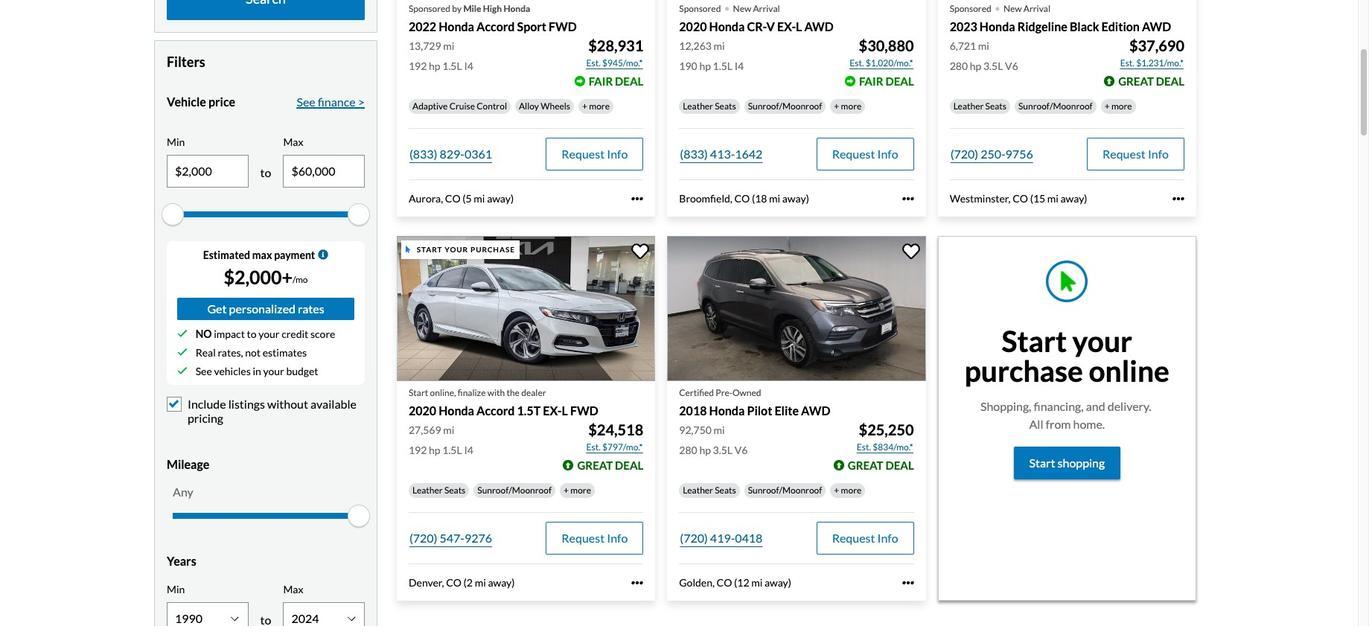 Task type: locate. For each thing, give the bounding box(es) containing it.
fair for $30,880
[[859, 75, 884, 88]]

est. inside $24,518 est. $797/mo.*
[[586, 442, 601, 453]]

mi right 92,750
[[714, 424, 725, 437]]

$797/mo.*
[[602, 442, 643, 453]]

max up max text box
[[283, 135, 303, 148]]

1.5l down online,
[[443, 444, 462, 457]]

rates
[[298, 301, 324, 315]]

0 horizontal spatial 280
[[679, 444, 698, 457]]

ellipsis h image
[[632, 193, 644, 205], [1173, 193, 1185, 205]]

leather seats up (720) 419-0418
[[683, 485, 736, 496]]

see for see finance >
[[297, 94, 316, 109]]

sunroof/moonroof for $30,880
[[748, 101, 822, 112]]

192 inside 27,569 mi 192 hp 1.5l i4
[[409, 444, 427, 457]]

280 for $25,250
[[679, 444, 698, 457]]

+ more for $25,250
[[834, 485, 862, 496]]

2 arrival from the left
[[1024, 3, 1051, 14]]

1 vertical spatial min
[[167, 583, 185, 596]]

to
[[260, 165, 271, 179], [247, 327, 257, 340]]

new
[[733, 3, 752, 14], [1004, 3, 1022, 14]]

1 horizontal spatial sponsored
[[679, 3, 721, 14]]

est. $834/mo.* button
[[856, 440, 914, 455]]

1 sponsored from the left
[[409, 3, 451, 14]]

1 vertical spatial v6
[[735, 444, 748, 457]]

high
[[483, 3, 502, 14]]

awd right elite in the bottom right of the page
[[801, 404, 831, 418]]

0 horizontal spatial great
[[578, 459, 613, 473]]

3.5l for $25,250
[[713, 444, 733, 457]]

great deal for $24,518
[[578, 459, 644, 473]]

leather seats down 190
[[683, 101, 736, 112]]

sunroof/moonroof up 9276
[[478, 485, 552, 496]]

mi right "(15"
[[1048, 192, 1059, 205]]

3.5l inside 6,721 mi 280 hp 3.5l v6
[[984, 60, 1003, 72]]

1 vertical spatial 280
[[679, 444, 698, 457]]

2020 inside start online, finalize with the dealer 2020 honda accord 1.5t ex-l fwd
[[409, 404, 436, 418]]

honda inside the certified pre-owned 2018 honda pilot elite awd
[[709, 404, 745, 418]]

your up and
[[1073, 324, 1133, 358]]

0 horizontal spatial ex-
[[543, 404, 562, 418]]

1 vertical spatial check image
[[177, 366, 188, 376]]

est. left $1,020/mo.*
[[850, 58, 864, 69]]

fair deal down est. $945/mo.* button at the top of page
[[589, 75, 644, 88]]

i4 down finalize
[[464, 444, 473, 457]]

0 horizontal spatial l
[[562, 404, 568, 418]]

0 vertical spatial purchase
[[471, 245, 515, 254]]

fwd up $24,518
[[570, 404, 598, 418]]

+ more down "est. $1,231/mo.*" button
[[1105, 101, 1132, 112]]

request info
[[562, 147, 628, 161], [832, 147, 899, 161], [1103, 147, 1169, 161], [562, 531, 628, 545], [832, 531, 899, 545]]

leather seats for $24,518
[[413, 485, 466, 496]]

start inside the start your purchase online
[[1002, 324, 1067, 358]]

away) right "(15"
[[1061, 192, 1088, 205]]

hp for $28,931
[[429, 60, 441, 72]]

leather for $37,690
[[954, 101, 984, 112]]

start inside start online, finalize with the dealer 2020 honda accord 1.5t ex-l fwd
[[409, 387, 428, 399]]

+ for $37,690
[[1105, 101, 1110, 112]]

more down est. $834/mo.* button
[[841, 485, 862, 496]]

(833) left 829-
[[410, 147, 437, 161]]

purchase up shopping,
[[965, 354, 1084, 388]]

vehicle
[[167, 94, 206, 109]]

2018
[[679, 404, 707, 418]]

leather down 6,721 mi 280 hp 3.5l v6
[[954, 101, 984, 112]]

deal down $797/mo.*
[[615, 459, 644, 473]]

info circle image
[[318, 250, 329, 260]]

fair deal for $28,931
[[589, 75, 644, 88]]

ex- right v
[[777, 19, 796, 34]]

est. for $28,931
[[586, 58, 601, 69]]

v6 inside 6,721 mi 280 hp 3.5l v6
[[1005, 60, 1019, 72]]

1 horizontal spatial fair
[[859, 75, 884, 88]]

0 horizontal spatial fair
[[589, 75, 613, 88]]

1 192 from the top
[[409, 60, 427, 72]]

0 vertical spatial check image
[[177, 329, 188, 339]]

info for $24,518
[[607, 531, 628, 545]]

years button
[[167, 543, 365, 580]]

0 vertical spatial see
[[297, 94, 316, 109]]

honda down pre-
[[709, 404, 745, 418]]

13,729 mi 192 hp 1.5l i4
[[409, 40, 473, 72]]

away) for $30,880
[[783, 192, 809, 205]]

0 horizontal spatial ellipsis h image
[[632, 193, 644, 205]]

request info button for $28,931
[[546, 138, 644, 171]]

1 vertical spatial 192
[[409, 444, 427, 457]]

0 vertical spatial accord
[[477, 19, 515, 34]]

new arrival up ridgeline
[[1004, 3, 1051, 14]]

2020 up 12,263
[[679, 19, 707, 34]]

(833) 413-1642 button
[[679, 138, 764, 171]]

280 down 92,750
[[679, 444, 698, 457]]

hp inside the 12,263 mi 190 hp 1.5l i4
[[700, 60, 711, 72]]

ellipsis h image for $25,250
[[902, 578, 914, 589]]

280 inside 92,750 mi 280 hp 3.5l v6
[[679, 444, 698, 457]]

sponsored by mile high honda 2022 honda accord sport fwd
[[409, 3, 577, 34]]

2 ellipsis h image from the left
[[1173, 193, 1185, 205]]

great down est. $834/mo.* button
[[848, 459, 884, 473]]

0 horizontal spatial see
[[196, 365, 212, 377]]

1 arrival from the left
[[753, 3, 780, 14]]

0 vertical spatial ex-
[[777, 19, 796, 34]]

$1,020/mo.*
[[866, 58, 914, 69]]

0 horizontal spatial great deal
[[578, 459, 644, 473]]

info for $28,931
[[607, 147, 628, 161]]

fwd right 'sport'
[[549, 19, 577, 34]]

mileage button
[[167, 446, 365, 483]]

request info for $28,931
[[562, 147, 628, 161]]

leather for $25,250
[[683, 485, 713, 496]]

filters
[[167, 53, 205, 70]]

ex-
[[777, 19, 796, 34], [543, 404, 562, 418]]

start left online,
[[409, 387, 428, 399]]

est. inside $25,250 est. $834/mo.*
[[857, 442, 871, 453]]

arrival up ridgeline
[[1024, 3, 1051, 14]]

certified
[[679, 387, 714, 399]]

estimated max payment
[[203, 248, 315, 261]]

1.5l inside the 12,263 mi 190 hp 1.5l i4
[[713, 60, 733, 72]]

leather seats
[[683, 101, 736, 112], [954, 101, 1007, 112], [413, 485, 466, 496], [683, 485, 736, 496]]

1 horizontal spatial l
[[796, 19, 802, 34]]

hp right 190
[[700, 60, 711, 72]]

0 vertical spatial min
[[167, 135, 185, 148]]

1 fair from the left
[[589, 75, 613, 88]]

see vehicles in your budget
[[196, 365, 318, 377]]

great deal down est. $797/mo.* button
[[578, 459, 644, 473]]

more for $30,880
[[841, 101, 862, 112]]

start for start online, finalize with the dealer 2020 honda accord 1.5t ex-l fwd
[[409, 387, 428, 399]]

+
[[582, 101, 588, 112], [834, 101, 840, 112], [1105, 101, 1110, 112], [564, 485, 569, 496], [834, 485, 840, 496]]

(833) 413-1642
[[680, 147, 763, 161]]

real rates, not estimates
[[196, 346, 307, 359]]

honda inside start online, finalize with the dealer 2020 honda accord 1.5t ex-l fwd
[[439, 404, 474, 418]]

sunroof/moonroof up 0418
[[748, 485, 822, 496]]

start for start your purchase
[[417, 245, 443, 254]]

hp inside 6,721 mi 280 hp 3.5l v6
[[970, 60, 982, 72]]

+ for $25,250
[[834, 485, 840, 496]]

1 horizontal spatial great
[[848, 459, 884, 473]]

away) right (18
[[783, 192, 809, 205]]

2 fair deal from the left
[[859, 75, 914, 88]]

purchase
[[471, 245, 515, 254], [965, 354, 1084, 388]]

see inside see finance > link
[[297, 94, 316, 109]]

0 vertical spatial max
[[283, 135, 303, 148]]

see left finance
[[297, 94, 316, 109]]

9756
[[1006, 147, 1033, 161]]

2 horizontal spatial great deal
[[1119, 75, 1185, 88]]

great for $37,690
[[1119, 75, 1154, 88]]

est. inside $37,690 est. $1,231/mo.*
[[1121, 58, 1135, 69]]

Min text field
[[168, 155, 248, 187]]

(720) 547-9276
[[410, 531, 492, 545]]

0 vertical spatial 280
[[950, 60, 968, 72]]

0 vertical spatial to
[[260, 165, 271, 179]]

est. $945/mo.* button
[[586, 56, 644, 71]]

13,729
[[409, 40, 441, 52]]

great deal down est. $834/mo.* button
[[848, 459, 914, 473]]

in
[[253, 365, 261, 377]]

personalized
[[229, 301, 296, 315]]

your
[[445, 245, 468, 254], [1073, 324, 1133, 358], [259, 327, 280, 340], [263, 365, 284, 377]]

leather down 190
[[683, 101, 713, 112]]

ridgeline
[[1018, 19, 1068, 34]]

start for start your purchase online
[[1002, 324, 1067, 358]]

est. inside $28,931 est. $945/mo.*
[[586, 58, 601, 69]]

fwd
[[549, 19, 577, 34], [570, 404, 598, 418]]

1 vertical spatial see
[[196, 365, 212, 377]]

2 check image from the top
[[177, 366, 188, 376]]

include
[[188, 397, 226, 411]]

2 horizontal spatial (720)
[[951, 147, 979, 161]]

1 check image from the top
[[177, 329, 188, 339]]

denver, co (2 mi away)
[[409, 577, 515, 589]]

not
[[245, 346, 261, 359]]

start left shopping
[[1030, 456, 1056, 470]]

(720) left 419-
[[680, 531, 708, 545]]

2 accord from the top
[[477, 404, 515, 418]]

1 horizontal spatial new
[[1004, 3, 1022, 14]]

2020 up 27,569
[[409, 404, 436, 418]]

1 horizontal spatial new arrival
[[1004, 3, 1051, 14]]

est. down $24,518
[[586, 442, 601, 453]]

awd
[[805, 19, 834, 34], [1142, 19, 1172, 34], [801, 404, 831, 418]]

0 horizontal spatial new
[[733, 3, 752, 14]]

6,721
[[950, 40, 976, 52]]

413-
[[710, 147, 735, 161]]

2023 honda ridgeline black edition awd
[[950, 19, 1172, 34]]

0 horizontal spatial to
[[247, 327, 257, 340]]

co left "(15"
[[1013, 192, 1028, 205]]

1 horizontal spatial 2020
[[679, 19, 707, 34]]

0 vertical spatial 2020
[[679, 19, 707, 34]]

1.5l right 190
[[713, 60, 733, 72]]

2 fair from the left
[[859, 75, 884, 88]]

1 horizontal spatial purchase
[[965, 354, 1084, 388]]

$2,000+
[[224, 266, 293, 288]]

+ more for $24,518
[[564, 485, 591, 496]]

purchase down (5
[[471, 245, 515, 254]]

0 vertical spatial v6
[[1005, 60, 1019, 72]]

3.5l inside 92,750 mi 280 hp 3.5l v6
[[713, 444, 733, 457]]

+ more down est. $797/mo.* button
[[564, 485, 591, 496]]

est. inside $30,880 est. $1,020/mo.*
[[850, 58, 864, 69]]

0 horizontal spatial purchase
[[471, 245, 515, 254]]

1 (833) from the left
[[410, 147, 437, 161]]

ellipsis h image for $37,690
[[1173, 193, 1185, 205]]

seats up 413-
[[715, 101, 736, 112]]

accord down with
[[477, 404, 515, 418]]

+ more down est. $1,020/mo.* button
[[834, 101, 862, 112]]

max
[[283, 135, 303, 148], [283, 583, 303, 596]]

1 horizontal spatial 3.5l
[[984, 60, 1003, 72]]

v6 down pilot at the bottom
[[735, 444, 748, 457]]

honda left cr- on the top of page
[[709, 19, 745, 34]]

(720) 419-0418
[[680, 531, 763, 545]]

great down "est. $1,231/mo.*" button
[[1119, 75, 1154, 88]]

27,569
[[409, 424, 441, 437]]

more for $37,690
[[1112, 101, 1132, 112]]

elite
[[775, 404, 799, 418]]

seats
[[715, 101, 736, 112], [986, 101, 1007, 112], [445, 485, 466, 496], [715, 485, 736, 496]]

+ for $24,518
[[564, 485, 569, 496]]

adaptive cruise control
[[413, 101, 507, 112]]

1 new from the left
[[733, 3, 752, 14]]

+ more for $30,880
[[834, 101, 862, 112]]

0 vertical spatial fwd
[[549, 19, 577, 34]]

away) for $37,690
[[1061, 192, 1088, 205]]

l inside start online, finalize with the dealer 2020 honda accord 1.5t ex-l fwd
[[562, 404, 568, 418]]

deal
[[615, 75, 644, 88], [886, 75, 914, 88], [1156, 75, 1185, 88], [615, 459, 644, 473], [886, 459, 914, 473]]

280 inside 6,721 mi 280 hp 3.5l v6
[[950, 60, 968, 72]]

1 horizontal spatial arrival
[[1024, 3, 1051, 14]]

request info for $30,880
[[832, 147, 899, 161]]

1 horizontal spatial to
[[260, 165, 271, 179]]

edition
[[1102, 19, 1140, 34]]

start up the financing,
[[1002, 324, 1067, 358]]

2 horizontal spatial sponsored
[[950, 3, 992, 14]]

sport
[[517, 19, 547, 34]]

280 down 6,721
[[950, 60, 968, 72]]

1 vertical spatial fwd
[[570, 404, 598, 418]]

shopping, financing, and delivery. all from home.
[[981, 399, 1154, 431]]

0 horizontal spatial v6
[[735, 444, 748, 457]]

ellipsis h image for $24,518
[[632, 578, 644, 589]]

leather down 27,569 mi 192 hp 1.5l i4
[[413, 485, 443, 496]]

new for $37,690
[[1004, 3, 1022, 14]]

away) right (2
[[488, 577, 515, 589]]

deal for $30,880
[[886, 75, 914, 88]]

co left (18
[[735, 192, 750, 205]]

accord inside start online, finalize with the dealer 2020 honda accord 1.5t ex-l fwd
[[477, 404, 515, 418]]

(833) for $28,931
[[410, 147, 437, 161]]

0 horizontal spatial new arrival
[[733, 3, 780, 14]]

(720) for $37,690
[[951, 147, 979, 161]]

192 inside 13,729 mi 192 hp 1.5l i4
[[409, 60, 427, 72]]

request info for $25,250
[[832, 531, 899, 545]]

sponsored for $37,690
[[950, 3, 992, 14]]

1 horizontal spatial see
[[297, 94, 316, 109]]

1.5l inside 13,729 mi 192 hp 1.5l i4
[[443, 60, 462, 72]]

wheels
[[541, 101, 570, 112]]

est. $1,231/mo.* button
[[1120, 56, 1185, 71]]

online,
[[430, 387, 456, 399]]

to up real rates, not estimates
[[247, 327, 257, 340]]

more down est. $1,020/mo.* button
[[841, 101, 862, 112]]

hp down 92,750
[[700, 444, 711, 457]]

co for $24,518
[[446, 577, 462, 589]]

leather seats up the (720) 250-9756
[[954, 101, 1007, 112]]

192 for $28,931
[[409, 60, 427, 72]]

accord down high
[[477, 19, 515, 34]]

start inside button
[[1030, 456, 1056, 470]]

0 vertical spatial 3.5l
[[984, 60, 1003, 72]]

fair for $28,931
[[589, 75, 613, 88]]

1 horizontal spatial v6
[[1005, 60, 1019, 72]]

(720) left the 547-
[[410, 531, 437, 545]]

see for see vehicles in your budget
[[196, 365, 212, 377]]

purchase inside the start your purchase online
[[965, 354, 1084, 388]]

get personalized rates button
[[177, 298, 354, 320]]

(720)
[[951, 147, 979, 161], [410, 531, 437, 545], [680, 531, 708, 545]]

hp down 13,729
[[429, 60, 441, 72]]

request info for $24,518
[[562, 531, 628, 545]]

sunroof/moonroof up 1642
[[748, 101, 822, 112]]

deal down "$834/mo.*"
[[886, 459, 914, 473]]

leather for $30,880
[[683, 101, 713, 112]]

fair down est. $1,020/mo.* button
[[859, 75, 884, 88]]

192 down 13,729
[[409, 60, 427, 72]]

2 new from the left
[[1004, 3, 1022, 14]]

ex- right 1.5t
[[543, 404, 562, 418]]

request for $37,690
[[1103, 147, 1146, 161]]

away) right the (12
[[765, 577, 792, 589]]

l right 1.5t
[[562, 404, 568, 418]]

0 horizontal spatial arrival
[[753, 3, 780, 14]]

1 horizontal spatial (833)
[[680, 147, 708, 161]]

est.
[[586, 58, 601, 69], [850, 58, 864, 69], [1121, 58, 1135, 69], [586, 442, 601, 453], [857, 442, 871, 453]]

mi inside 13,729 mi 192 hp 1.5l i4
[[443, 40, 455, 52]]

0 horizontal spatial 3.5l
[[713, 444, 733, 457]]

2 horizontal spatial great
[[1119, 75, 1154, 88]]

sunroof/moonroof for $25,250
[[748, 485, 822, 496]]

v6 inside 92,750 mi 280 hp 3.5l v6
[[735, 444, 748, 457]]

more for $24,518
[[571, 485, 591, 496]]

hp inside 27,569 mi 192 hp 1.5l i4
[[429, 444, 441, 457]]

check image
[[177, 329, 188, 339], [177, 366, 188, 376]]

request info button for $37,690
[[1087, 138, 1185, 171]]

(833) 829-0361 button
[[409, 138, 493, 171]]

accord inside sponsored by mile high honda 2022 honda accord sport fwd
[[477, 19, 515, 34]]

honda down online,
[[439, 404, 474, 418]]

i4
[[464, 60, 473, 72], [735, 60, 744, 72], [464, 444, 473, 457]]

1 min from the top
[[167, 135, 185, 148]]

mi right 13,729
[[443, 40, 455, 52]]

0 horizontal spatial (833)
[[410, 147, 437, 161]]

request info for $37,690
[[1103, 147, 1169, 161]]

hp for $24,518
[[429, 444, 441, 457]]

1 horizontal spatial ellipsis h image
[[1173, 193, 1185, 205]]

your up estimates
[[259, 327, 280, 340]]

i4 inside 13,729 mi 192 hp 1.5l i4
[[464, 60, 473, 72]]

i4 inside the 12,263 mi 190 hp 1.5l i4
[[735, 60, 744, 72]]

(720) for $24,518
[[410, 531, 437, 545]]

start
[[417, 245, 443, 254], [1002, 324, 1067, 358], [409, 387, 428, 399], [1030, 456, 1056, 470]]

92,750 mi 280 hp 3.5l v6
[[679, 424, 748, 457]]

leather down 92,750 mi 280 hp 3.5l v6
[[683, 485, 713, 496]]

est. down $25,250
[[857, 442, 871, 453]]

mi right 27,569
[[443, 424, 455, 437]]

hp inside 13,729 mi 192 hp 1.5l i4
[[429, 60, 441, 72]]

start right mouse pointer icon
[[417, 245, 443, 254]]

the
[[507, 387, 520, 399]]

1 vertical spatial 3.5l
[[713, 444, 733, 457]]

fwd inside sponsored by mile high honda 2022 honda accord sport fwd
[[549, 19, 577, 34]]

1 horizontal spatial fair deal
[[859, 75, 914, 88]]

new up 2020 honda cr-v ex-l awd
[[733, 3, 752, 14]]

1 new arrival from the left
[[733, 3, 780, 14]]

0 vertical spatial 192
[[409, 60, 427, 72]]

1.5l inside 27,569 mi 192 hp 1.5l i4
[[443, 444, 462, 457]]

Max text field
[[284, 155, 364, 187]]

1 vertical spatial 2020
[[409, 404, 436, 418]]

accord
[[477, 19, 515, 34], [477, 404, 515, 418]]

fair deal
[[589, 75, 644, 88], [859, 75, 914, 88]]

request for $25,250
[[832, 531, 875, 545]]

i4 inside 27,569 mi 192 hp 1.5l i4
[[464, 444, 473, 457]]

deal down $945/mo.*
[[615, 75, 644, 88]]

great down est. $797/mo.* button
[[578, 459, 613, 473]]

0 horizontal spatial (720)
[[410, 531, 437, 545]]

2 192 from the top
[[409, 444, 427, 457]]

away)
[[487, 192, 514, 205], [783, 192, 809, 205], [1061, 192, 1088, 205], [488, 577, 515, 589], [765, 577, 792, 589]]

1 vertical spatial purchase
[[965, 354, 1084, 388]]

check image up check image
[[177, 329, 188, 339]]

l right v
[[796, 19, 802, 34]]

i4 for $28,931
[[464, 60, 473, 72]]

co left (2
[[446, 577, 462, 589]]

fair down est. $945/mo.* button at the top of page
[[589, 75, 613, 88]]

credit
[[282, 327, 309, 340]]

3 sponsored from the left
[[950, 3, 992, 14]]

192 down 27,569
[[409, 444, 427, 457]]

1 vertical spatial ex-
[[543, 404, 562, 418]]

$25,250 est. $834/mo.*
[[857, 421, 914, 453]]

+ more down est. $834/mo.* button
[[834, 485, 862, 496]]

1 horizontal spatial (720)
[[680, 531, 708, 545]]

min down years
[[167, 583, 185, 596]]

start online, finalize with the dealer 2020 honda accord 1.5t ex-l fwd
[[409, 387, 598, 418]]

(720) 250-9756
[[951, 147, 1033, 161]]

no impact to your credit score
[[196, 327, 335, 340]]

sponsored up 2023 at the right top
[[950, 3, 992, 14]]

hp
[[429, 60, 441, 72], [700, 60, 711, 72], [970, 60, 982, 72], [429, 444, 441, 457], [700, 444, 711, 457]]

deal for $24,518
[[615, 459, 644, 473]]

1 vertical spatial max
[[283, 583, 303, 596]]

new arrival up 2020 honda cr-v ex-l awd
[[733, 3, 780, 14]]

0 horizontal spatial 2020
[[409, 404, 436, 418]]

1 vertical spatial l
[[562, 404, 568, 418]]

2 (833) from the left
[[680, 147, 708, 161]]

+ more for $37,690
[[1105, 101, 1132, 112]]

est. left $1,231/mo.*
[[1121, 58, 1135, 69]]

great
[[1119, 75, 1154, 88], [578, 459, 613, 473], [848, 459, 884, 473]]

+ more
[[582, 101, 610, 112], [834, 101, 862, 112], [1105, 101, 1132, 112], [564, 485, 591, 496], [834, 485, 862, 496]]

1 horizontal spatial 280
[[950, 60, 968, 72]]

1 ellipsis h image from the left
[[632, 193, 644, 205]]

1 accord from the top
[[477, 19, 515, 34]]

start shopping
[[1030, 456, 1105, 470]]

deal for $37,690
[[1156, 75, 1185, 88]]

1 horizontal spatial great deal
[[848, 459, 914, 473]]

more for $25,250
[[841, 485, 862, 496]]

2 new arrival from the left
[[1004, 3, 1051, 14]]

v6 for $37,690
[[1005, 60, 1019, 72]]

1 vertical spatial accord
[[477, 404, 515, 418]]

2 sponsored from the left
[[679, 3, 721, 14]]

hp inside 92,750 mi 280 hp 3.5l v6
[[700, 444, 711, 457]]

vehicle price
[[167, 94, 235, 109]]

seats up the 547-
[[445, 485, 466, 496]]

0 horizontal spatial fair deal
[[589, 75, 644, 88]]

hp down 27,569
[[429, 444, 441, 457]]

min down vehicle
[[167, 135, 185, 148]]

(5
[[463, 192, 472, 205]]

1 fair deal from the left
[[589, 75, 644, 88]]

mile
[[463, 3, 481, 14]]

ellipsis h image
[[902, 193, 914, 205], [632, 578, 644, 589], [902, 578, 914, 589]]

0 horizontal spatial sponsored
[[409, 3, 451, 14]]

2 min from the top
[[167, 583, 185, 596]]



Task type: vqa. For each thing, say whether or not it's contained in the screenshot.
chevron down icon within the the Distance from me dropdown button
no



Task type: describe. For each thing, give the bounding box(es) containing it.
co for $28,931
[[445, 192, 461, 205]]

1 max from the top
[[283, 135, 303, 148]]

alloy
[[519, 101, 539, 112]]

i4 for $30,880
[[735, 60, 744, 72]]

westminster, co (15 mi away)
[[950, 192, 1088, 205]]

190
[[679, 60, 698, 72]]

2023
[[950, 19, 978, 34]]

mi inside the 12,263 mi 190 hp 1.5l i4
[[714, 40, 725, 52]]

finance
[[318, 94, 356, 109]]

/mo
[[293, 274, 308, 285]]

your inside the start your purchase online
[[1073, 324, 1133, 358]]

pricing
[[188, 411, 223, 425]]

finalize
[[458, 387, 486, 399]]

0418
[[735, 531, 763, 545]]

awd up $37,690
[[1142, 19, 1172, 34]]

$28,931
[[588, 37, 644, 55]]

start for start shopping
[[1030, 456, 1056, 470]]

price
[[208, 94, 235, 109]]

co for $37,690
[[1013, 192, 1028, 205]]

new for $30,880
[[733, 3, 752, 14]]

+ for $30,880
[[834, 101, 840, 112]]

info for $30,880
[[878, 147, 899, 161]]

shopping
[[1058, 456, 1105, 470]]

(720) 547-9276 button
[[409, 522, 493, 555]]

pre-
[[716, 387, 733, 399]]

hp for $37,690
[[970, 60, 982, 72]]

mouse pointer image
[[406, 246, 411, 254]]

sunroof/moonroof for $37,690
[[1019, 101, 1093, 112]]

est. for $24,518
[[586, 442, 601, 453]]

modern steel metallic 2018 honda pilot elite awd suv / crossover all-wheel drive 9-speed automatic image
[[668, 236, 926, 382]]

(833) for $30,880
[[680, 147, 708, 161]]

est. $1,020/mo.* button
[[849, 56, 914, 71]]

honda down the "by"
[[439, 19, 474, 34]]

alloy wheels
[[519, 101, 570, 112]]

aurora,
[[409, 192, 443, 205]]

+ for $28,931
[[582, 101, 588, 112]]

sponsored for $30,880
[[679, 3, 721, 14]]

financing,
[[1034, 399, 1084, 413]]

adaptive
[[413, 101, 448, 112]]

score
[[311, 327, 335, 340]]

request info button for $30,880
[[817, 138, 914, 171]]

est. for $30,880
[[850, 58, 864, 69]]

with
[[488, 387, 505, 399]]

pilot
[[747, 404, 773, 418]]

$37,690
[[1130, 37, 1185, 55]]

547-
[[440, 531, 465, 545]]

mi right (2
[[475, 577, 486, 589]]

6,721 mi 280 hp 3.5l v6
[[950, 40, 1019, 72]]

(12
[[734, 577, 750, 589]]

get
[[207, 301, 227, 315]]

cruise
[[450, 101, 475, 112]]

sponsored inside sponsored by mile high honda 2022 honda accord sport fwd
[[409, 3, 451, 14]]

seats for $25,250
[[715, 485, 736, 496]]

start shopping button
[[1014, 447, 1121, 480]]

purchase for start your purchase
[[471, 245, 515, 254]]

info for $25,250
[[878, 531, 899, 545]]

mi right the (12
[[752, 577, 763, 589]]

mi inside 92,750 mi 280 hp 3.5l v6
[[714, 424, 725, 437]]

250-
[[981, 147, 1006, 161]]

$37,690 est. $1,231/mo.*
[[1121, 37, 1185, 69]]

1.5l for $28,931
[[443, 60, 462, 72]]

great for $25,250
[[848, 459, 884, 473]]

(15
[[1030, 192, 1046, 205]]

+ more for $28,931
[[582, 101, 610, 112]]

no
[[196, 327, 212, 340]]

$24,518
[[588, 421, 644, 439]]

v
[[767, 19, 775, 34]]

arrival for $37,690
[[1024, 3, 1051, 14]]

home.
[[1074, 417, 1105, 431]]

1.5l for $30,880
[[713, 60, 733, 72]]

leather seats for $25,250
[[683, 485, 736, 496]]

2 max from the top
[[283, 583, 303, 596]]

away) for $24,518
[[488, 577, 515, 589]]

without
[[267, 397, 308, 411]]

honda up 6,721 mi 280 hp 3.5l v6
[[980, 19, 1016, 34]]

$24,518 est. $797/mo.*
[[586, 421, 644, 453]]

listings
[[228, 397, 265, 411]]

request for $28,931
[[562, 147, 605, 161]]

honda up 'sport'
[[504, 3, 530, 14]]

seats for $24,518
[[445, 485, 466, 496]]

owned
[[733, 387, 761, 399]]

purchase for start your purchase online
[[965, 354, 1084, 388]]

mi right (5
[[474, 192, 485, 205]]

mi inside 27,569 mi 192 hp 1.5l i4
[[443, 424, 455, 437]]

vehicles
[[214, 365, 251, 377]]

your right mouse pointer icon
[[445, 245, 468, 254]]

include listings without available pricing
[[188, 397, 357, 425]]

get personalized rates
[[207, 301, 324, 315]]

ex- inside start online, finalize with the dealer 2020 honda accord 1.5t ex-l fwd
[[543, 404, 562, 418]]

broomfield, co (18 mi away)
[[679, 192, 809, 205]]

arrival for $30,880
[[753, 3, 780, 14]]

rates,
[[218, 346, 243, 359]]

request for $24,518
[[562, 531, 605, 545]]

(18
[[752, 192, 767, 205]]

sunroof/moonroof for $24,518
[[478, 485, 552, 496]]

by
[[452, 3, 462, 14]]

92,750
[[679, 424, 712, 437]]

dealer
[[521, 387, 546, 399]]

mi inside 6,721 mi 280 hp 3.5l v6
[[978, 40, 990, 52]]

great for $24,518
[[578, 459, 613, 473]]

est. for $25,250
[[857, 442, 871, 453]]

estimates
[[263, 346, 307, 359]]

request info button for $25,250
[[817, 522, 914, 555]]

est. for $37,690
[[1121, 58, 1135, 69]]

seats for $37,690
[[986, 101, 1007, 112]]

leather for $24,518
[[413, 485, 443, 496]]

$25,250
[[859, 421, 914, 439]]

more for $28,931
[[589, 101, 610, 112]]

2022
[[409, 19, 436, 34]]

online
[[1089, 354, 1170, 388]]

(720) for $25,250
[[680, 531, 708, 545]]

aurora, co (5 mi away)
[[409, 192, 514, 205]]

fair deal for $30,880
[[859, 75, 914, 88]]

start your purchase online
[[965, 324, 1170, 388]]

2020 honda cr-v ex-l awd
[[679, 19, 834, 34]]

denver,
[[409, 577, 444, 589]]

1642
[[735, 147, 763, 161]]

black
[[1070, 19, 1100, 34]]

1 horizontal spatial ex-
[[777, 19, 796, 34]]

$834/mo.*
[[873, 442, 914, 453]]

your right in
[[263, 365, 284, 377]]

max
[[252, 248, 272, 261]]

$1,231/mo.*
[[1137, 58, 1184, 69]]

new arrival for $30,880
[[733, 3, 780, 14]]

request info button for $24,518
[[546, 522, 644, 555]]

deal for $25,250
[[886, 459, 914, 473]]

192 for $24,518
[[409, 444, 427, 457]]

request for $30,880
[[832, 147, 875, 161]]

hp for $30,880
[[700, 60, 711, 72]]

check image
[[177, 347, 188, 358]]

ellipsis h image for $28,931
[[632, 193, 644, 205]]

3.5l for $37,690
[[984, 60, 1003, 72]]

1.5l for $24,518
[[443, 444, 462, 457]]

deal for $28,931
[[615, 75, 644, 88]]

$2,000+ /mo
[[224, 266, 308, 288]]

27,569 mi 192 hp 1.5l i4
[[409, 424, 473, 457]]

awd inside the certified pre-owned 2018 honda pilot elite awd
[[801, 404, 831, 418]]

(833) 829-0361
[[410, 147, 492, 161]]

leather seats for $30,880
[[683, 101, 736, 112]]

from
[[1046, 417, 1071, 431]]

real
[[196, 346, 216, 359]]

info for $37,690
[[1148, 147, 1169, 161]]

years
[[167, 554, 196, 568]]

any
[[173, 485, 193, 499]]

829-
[[440, 147, 465, 161]]

seats for $30,880
[[715, 101, 736, 112]]

i4 for $24,518
[[464, 444, 473, 457]]

platinum white pearl 2020 honda accord 1.5t ex-l fwd sedan front-wheel drive continuously variable transmission image
[[397, 236, 656, 382]]

0 vertical spatial l
[[796, 19, 802, 34]]

delivery.
[[1108, 399, 1152, 413]]

leather seats for $37,690
[[954, 101, 1007, 112]]

(720) 419-0418 button
[[679, 522, 764, 555]]

co for $30,880
[[735, 192, 750, 205]]

ellipsis h image for $30,880
[[902, 193, 914, 205]]

12,263 mi 190 hp 1.5l i4
[[679, 40, 744, 72]]

co for $25,250
[[717, 577, 732, 589]]

great deal for $37,690
[[1119, 75, 1185, 88]]

mi right (18
[[769, 192, 781, 205]]

away) for $28,931
[[487, 192, 514, 205]]

shopping,
[[981, 399, 1032, 413]]

awd right v
[[805, 19, 834, 34]]

away) for $25,250
[[765, 577, 792, 589]]

new arrival for $37,690
[[1004, 3, 1051, 14]]

mileage
[[167, 457, 209, 471]]

9276
[[465, 531, 492, 545]]

fwd inside start online, finalize with the dealer 2020 honda accord 1.5t ex-l fwd
[[570, 404, 598, 418]]

cr-
[[747, 19, 767, 34]]

see finance >
[[297, 94, 365, 109]]

$945/mo.*
[[602, 58, 643, 69]]

1 vertical spatial to
[[247, 327, 257, 340]]



